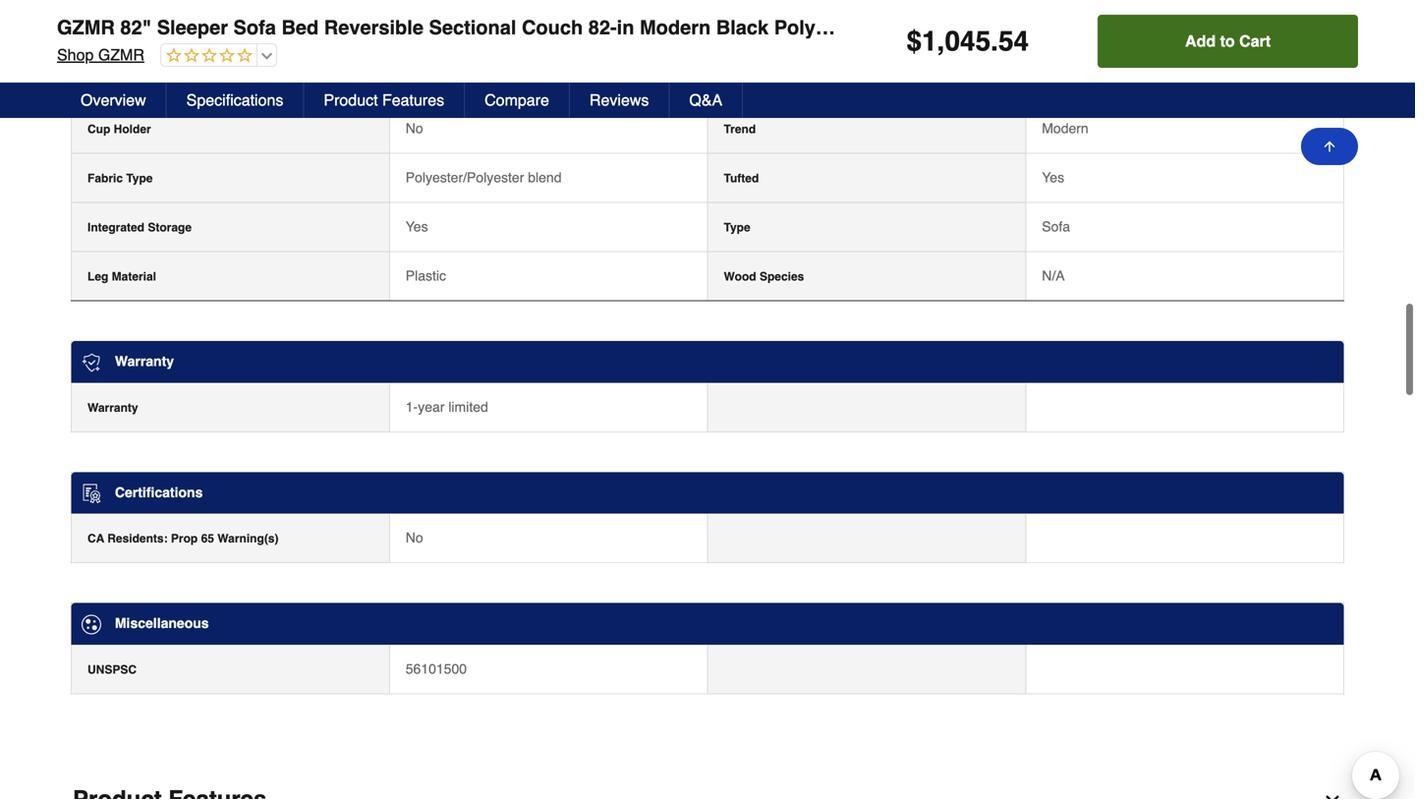 Task type: locate. For each thing, give the bounding box(es) containing it.
modern down contemporary
[[1042, 121, 1089, 136]]

0 vertical spatial no
[[406, 121, 423, 136]]

zero stars image
[[161, 47, 253, 65]]

black up style
[[717, 16, 769, 39]]

1 horizontal spatial type
[[724, 221, 751, 235]]

product features button
[[304, 83, 465, 118]]

82" inside 82" sleeper sofa bed reversible sectional couch
[[406, 4, 426, 19]]

warranty up certifications
[[88, 401, 138, 415]]

1-year limited
[[406, 399, 488, 415]]

sectional up compare
[[429, 16, 517, 39]]

0 vertical spatial modern
[[640, 16, 711, 39]]

0 horizontal spatial reversible
[[324, 16, 424, 39]]

sofa inside 82" sleeper sofa bed reversible sectional couch
[[481, 4, 509, 19]]

product features
[[324, 91, 445, 109]]

polyester/polyester blend
[[406, 170, 562, 185]]

0 horizontal spatial black
[[406, 71, 439, 87]]

1 vertical spatial modern
[[1042, 121, 1089, 136]]

0 vertical spatial yes
[[1042, 170, 1065, 185]]

82" up features
[[406, 4, 426, 19]]

modern
[[640, 16, 711, 39], [1042, 121, 1089, 136]]

56101500
[[406, 661, 467, 677]]

1 horizontal spatial modern
[[1042, 121, 1089, 136]]

cart
[[1240, 32, 1271, 50]]

0 horizontal spatial modern
[[640, 16, 711, 39]]

yes
[[1042, 170, 1065, 185], [406, 219, 428, 235]]

1 horizontal spatial bed
[[513, 4, 538, 19]]

limited
[[449, 399, 488, 415]]

reversible up product features
[[324, 16, 424, 39]]

miscellaneous
[[115, 616, 209, 631]]

no for ca residents: prop 65 warning(s)
[[406, 530, 423, 546]]

modern right in
[[640, 16, 711, 39]]

color/finish family
[[88, 73, 197, 87]]

1 horizontal spatial 82"
[[406, 4, 426, 19]]

n/a
[[1042, 268, 1065, 284]]

no
[[406, 121, 423, 136], [406, 530, 423, 546]]

holder
[[114, 123, 151, 136]]

gzmr
[[57, 16, 115, 39], [98, 46, 144, 64]]

no for cup holder
[[406, 121, 423, 136]]

reviews button
[[570, 83, 670, 118]]

0 horizontal spatial 82"
[[120, 16, 152, 39]]

bed left 82-
[[513, 4, 538, 19]]

1 no from the top
[[406, 121, 423, 136]]

82" sleeper sofa bed reversible sectional couch
[[406, 4, 667, 39]]

1 vertical spatial yes
[[406, 219, 428, 235]]

reversible left in
[[542, 4, 607, 19]]

1 horizontal spatial sectional
[[610, 4, 667, 19]]

0 vertical spatial type
[[126, 172, 153, 185]]

type right fabric
[[126, 172, 153, 185]]

1 vertical spatial black
[[406, 71, 439, 87]]

gzmr up shop on the top left of page
[[57, 16, 115, 39]]

1 vertical spatial no
[[406, 530, 423, 546]]

sectional up "reviews"
[[610, 4, 667, 19]]

prop
[[171, 532, 198, 546]]

product
[[324, 91, 378, 109]]

1 horizontal spatial yes
[[1042, 170, 1065, 185]]

couch left 82-
[[522, 16, 583, 39]]

couch inside 82" sleeper sofa bed reversible sectional couch
[[406, 23, 446, 39]]

black up features
[[406, 71, 439, 87]]

plastic
[[406, 268, 446, 284]]

year
[[418, 399, 445, 415]]

unspsc
[[88, 663, 137, 677]]

storage
[[148, 221, 192, 235]]

bed
[[513, 4, 538, 19], [282, 16, 319, 39]]

polyester/polyester
[[406, 170, 524, 185]]

shop gzmr
[[57, 46, 144, 64]]

warning(s)
[[218, 532, 279, 546]]

bed inside 82" sleeper sofa bed reversible sectional couch
[[513, 4, 538, 19]]

species
[[760, 270, 805, 284]]

specifications button
[[167, 83, 304, 118]]

chevron down image
[[1323, 790, 1343, 799]]

color/finish
[[88, 73, 156, 87]]

sleeper up features
[[430, 4, 477, 19]]

sectional
[[610, 4, 667, 19], [429, 16, 517, 39]]

$
[[907, 26, 922, 57]]

contemporary
[[1042, 71, 1130, 87]]

leg material
[[88, 270, 156, 284]]

overview button
[[61, 83, 167, 118]]

reversible
[[542, 4, 607, 19], [324, 16, 424, 39]]

82" up shop gzmr
[[120, 16, 152, 39]]

name
[[148, 6, 180, 19]]

cup holder
[[88, 123, 151, 136]]

type up wood
[[724, 221, 751, 235]]

q&a
[[690, 91, 723, 109]]

0 vertical spatial gzmr
[[57, 16, 115, 39]]

0 horizontal spatial couch
[[406, 23, 446, 39]]

0 vertical spatial black
[[717, 16, 769, 39]]

certifications
[[115, 485, 203, 500]]

0 horizontal spatial type
[[126, 172, 153, 185]]

warranty down the material
[[115, 354, 174, 369]]

couch up features
[[406, 23, 446, 39]]

overview
[[81, 91, 146, 109]]

sofa
[[481, 4, 509, 19], [234, 16, 276, 39], [1023, 16, 1065, 39], [1042, 219, 1071, 235]]

couch
[[522, 16, 583, 39], [406, 23, 446, 39]]

1 horizontal spatial sleeper
[[430, 4, 477, 19]]

family
[[160, 73, 197, 87]]

0 vertical spatial warranty
[[115, 354, 174, 369]]

specifications
[[187, 91, 284, 109]]

sleeper
[[430, 4, 477, 19], [157, 16, 228, 39]]

gzmr 82" sleeper sofa bed reversible sectional couch 82-in modern black polyester/blend reclining sofa
[[57, 16, 1065, 39]]

1 horizontal spatial black
[[717, 16, 769, 39]]

polyester/blend
[[774, 16, 923, 39]]

sofa up compare
[[481, 4, 509, 19]]

reversible inside 82" sleeper sofa bed reversible sectional couch
[[542, 4, 607, 19]]

type
[[126, 172, 153, 185], [724, 221, 751, 235]]

gzmr up color/finish
[[98, 46, 144, 64]]

sleeper up zero stars image
[[157, 16, 228, 39]]

1 vertical spatial type
[[724, 221, 751, 235]]

wood
[[724, 270, 757, 284]]

82"
[[406, 4, 426, 19], [120, 16, 152, 39]]

style
[[724, 73, 752, 87]]

1 horizontal spatial couch
[[522, 16, 583, 39]]

1 horizontal spatial reversible
[[542, 4, 607, 19]]

arrow up image
[[1322, 139, 1338, 154]]

black
[[717, 16, 769, 39], [406, 71, 439, 87]]

warranty
[[115, 354, 174, 369], [88, 401, 138, 415]]

2 no from the top
[[406, 530, 423, 546]]

bed up specifications 'button'
[[282, 16, 319, 39]]



Task type: describe. For each thing, give the bounding box(es) containing it.
0 horizontal spatial sleeper
[[157, 16, 228, 39]]

collection name
[[88, 6, 180, 19]]

fabric type
[[88, 172, 153, 185]]

.
[[991, 26, 999, 57]]

54
[[999, 26, 1030, 57]]

1 vertical spatial gzmr
[[98, 46, 144, 64]]

ca residents: prop 65 warning(s)
[[88, 532, 279, 546]]

residents:
[[107, 532, 168, 546]]

reviews
[[590, 91, 649, 109]]

ca
[[88, 532, 104, 546]]

sofa up zero stars image
[[234, 16, 276, 39]]

blend
[[528, 170, 562, 185]]

add
[[1186, 32, 1216, 50]]

material
[[112, 270, 156, 284]]

0 horizontal spatial sectional
[[429, 16, 517, 39]]

integrated storage
[[88, 221, 192, 235]]

1 vertical spatial warranty
[[88, 401, 138, 415]]

trend
[[724, 123, 756, 136]]

q&a button
[[670, 83, 744, 118]]

compare button
[[465, 83, 570, 118]]

compare
[[485, 91, 550, 109]]

0 horizontal spatial yes
[[406, 219, 428, 235]]

fabric
[[88, 172, 123, 185]]

shop
[[57, 46, 94, 64]]

$ 1,045 . 54
[[907, 26, 1030, 57]]

tufted
[[724, 172, 759, 185]]

reclining
[[929, 16, 1017, 39]]

integrated
[[88, 221, 145, 235]]

0 horizontal spatial bed
[[282, 16, 319, 39]]

in
[[617, 16, 635, 39]]

leg
[[88, 270, 108, 284]]

1-
[[406, 399, 418, 415]]

sleeper inside 82" sleeper sofa bed reversible sectional couch
[[430, 4, 477, 19]]

features
[[382, 91, 445, 109]]

add to cart button
[[1098, 15, 1359, 68]]

65
[[201, 532, 214, 546]]

cup
[[88, 123, 110, 136]]

to
[[1221, 32, 1236, 50]]

82-
[[589, 16, 617, 39]]

sofa right . at the right of page
[[1023, 16, 1065, 39]]

1,045
[[922, 26, 991, 57]]

sectional inside 82" sleeper sofa bed reversible sectional couch
[[610, 4, 667, 19]]

wood species
[[724, 270, 805, 284]]

add to cart
[[1186, 32, 1271, 50]]

collection
[[88, 6, 145, 19]]

sofa up the n/a
[[1042, 219, 1071, 235]]



Task type: vqa. For each thing, say whether or not it's contained in the screenshot.


